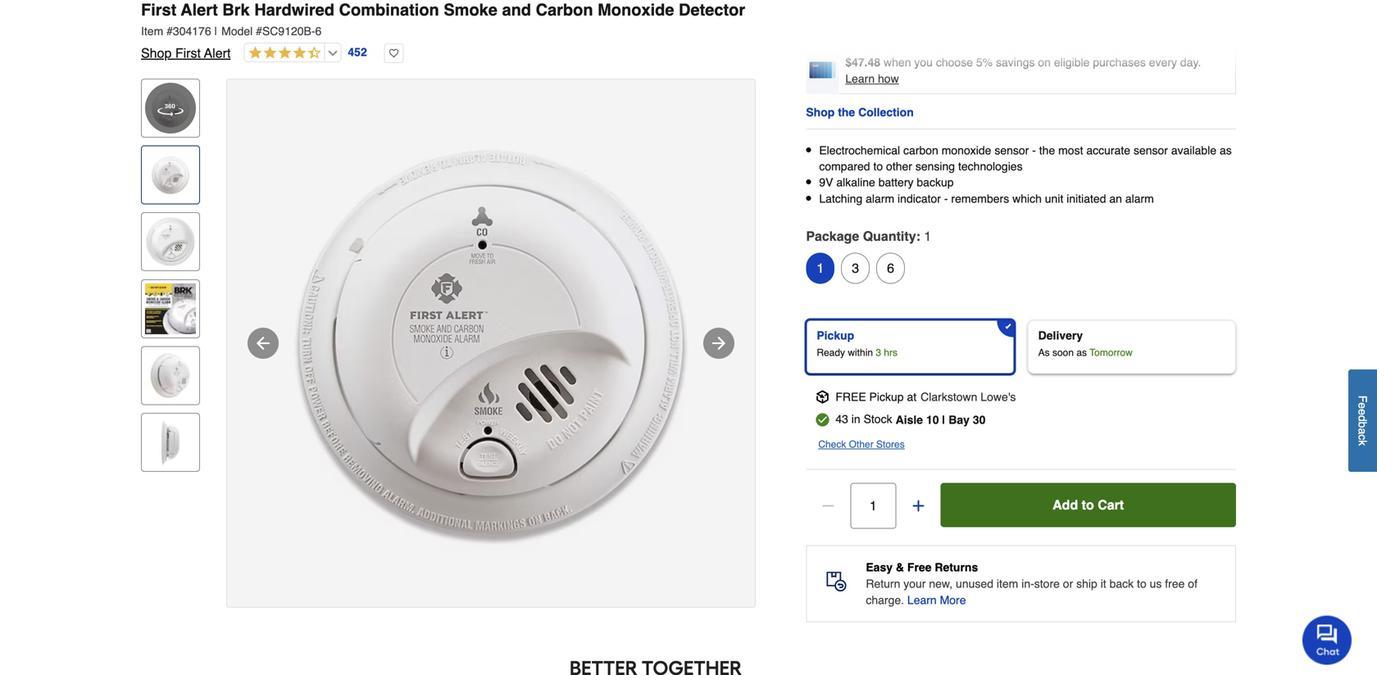 Task type: locate. For each thing, give the bounding box(es) containing it.
to inside add to cart button
[[1082, 497, 1094, 513]]

1 vertical spatial shop
[[806, 106, 835, 119]]

1 horizontal spatial 6
[[887, 261, 894, 276]]

0 vertical spatial the
[[838, 106, 855, 119]]

1 horizontal spatial 3
[[876, 347, 881, 359]]

pickup up stock
[[869, 390, 904, 404]]

option group
[[799, 313, 1243, 381]]

0 horizontal spatial 6
[[315, 25, 322, 38]]

| right 10
[[942, 413, 945, 427]]

1 horizontal spatial sensor
[[1134, 144, 1168, 157]]

0 horizontal spatial learn
[[845, 72, 875, 85]]

free pickup at clarkstown lowe's
[[836, 390, 1016, 404]]

|
[[214, 25, 217, 38], [942, 413, 945, 427]]

1 e from the top
[[1356, 403, 1369, 409]]

alarm
[[866, 192, 894, 205], [1125, 192, 1154, 205]]

sc9120b-
[[262, 25, 315, 38]]

1 horizontal spatial alarm
[[1125, 192, 1154, 205]]

alarm right an
[[1125, 192, 1154, 205]]

tomorrow
[[1090, 347, 1133, 359]]

technologies
[[958, 160, 1023, 173]]

sensor up technologies
[[995, 144, 1029, 157]]

0 horizontal spatial 3
[[852, 261, 859, 276]]

1 vertical spatial 3
[[876, 347, 881, 359]]

ship
[[1076, 577, 1097, 590]]

return
[[866, 577, 900, 590]]

0 horizontal spatial the
[[838, 106, 855, 119]]

# right model
[[256, 25, 262, 38]]

0 vertical spatial to
[[873, 160, 883, 173]]

how
[[878, 72, 899, 85]]

1 vertical spatial learn
[[907, 594, 937, 607]]

unit
[[1045, 192, 1063, 205]]

1 down the package
[[817, 261, 824, 276]]

battery
[[878, 176, 914, 189]]

0 horizontal spatial as
[[1077, 347, 1087, 359]]

to inside easy & free returns return your new, unused item in-store or ship it back to us free of charge.
[[1137, 577, 1147, 590]]

1 vertical spatial to
[[1082, 497, 1094, 513]]

1 sensor from the left
[[995, 144, 1029, 157]]

brk
[[222, 0, 250, 19]]

sensor
[[995, 144, 1029, 157], [1134, 144, 1168, 157]]

1 horizontal spatial |
[[942, 413, 945, 427]]

3
[[852, 261, 859, 276], [876, 347, 881, 359]]

the left the collection
[[838, 106, 855, 119]]

0 horizontal spatial pickup
[[817, 329, 854, 342]]

0 horizontal spatial to
[[873, 160, 883, 173]]

shop up electrochemical
[[806, 106, 835, 119]]

every
[[1149, 56, 1177, 69]]

learn down your
[[907, 594, 937, 607]]

sensor right accurate
[[1134, 144, 1168, 157]]

1 horizontal spatial learn
[[907, 594, 937, 607]]

0 horizontal spatial 1
[[817, 261, 824, 276]]

e up d
[[1356, 403, 1369, 409]]

43 in stock aisle 10 | bay 30
[[836, 413, 986, 427]]

9v
[[819, 176, 833, 189]]

learn
[[845, 72, 875, 85], [907, 594, 937, 607]]

more
[[940, 594, 966, 607]]

sensing
[[915, 160, 955, 173]]

to right add
[[1082, 497, 1094, 513]]

first inside first alert brk hardwired combination smoke and carbon monoxide detector item # 304176 | model # sc9120b-6
[[141, 0, 177, 19]]

0 horizontal spatial #
[[166, 25, 173, 38]]

shop first alert
[[141, 45, 231, 61]]

first alert  #sc9120b-6 - thumbnail image
[[145, 150, 196, 200]]

to left us
[[1137, 577, 1147, 590]]

- left most
[[1032, 144, 1036, 157]]

to
[[873, 160, 883, 173], [1082, 497, 1094, 513], [1137, 577, 1147, 590]]

pickup image
[[816, 390, 829, 404]]

backup
[[917, 176, 954, 189]]

1 vertical spatial pickup
[[869, 390, 904, 404]]

6
[[315, 25, 322, 38], [887, 261, 894, 276]]

add to cart
[[1053, 497, 1124, 513]]

pickup ready within 3 hrs
[[817, 329, 898, 359]]

shop
[[141, 45, 172, 61], [806, 106, 835, 119]]

alert down model
[[204, 45, 231, 61]]

the inside electrochemical carbon monoxide sensor - the most accurate sensor available as compared to other sensing technologies 9v alkaline battery backup latching alarm indicator - remembers which unit initiated an alarm
[[1039, 144, 1055, 157]]

4.4 stars image
[[245, 46, 321, 61]]

e
[[1356, 403, 1369, 409], [1356, 409, 1369, 415]]

0 vertical spatial 6
[[315, 25, 322, 38]]

1 vertical spatial 1
[[817, 261, 824, 276]]

d
[[1356, 415, 1369, 422]]

to left other
[[873, 160, 883, 173]]

$47.48 when you choose 5% savings on eligible purchases every day. learn how
[[845, 56, 1201, 85]]

as inside electrochemical carbon monoxide sensor - the most accurate sensor available as compared to other sensing technologies 9v alkaline battery backup latching alarm indicator - remembers which unit initiated an alarm
[[1220, 144, 1232, 157]]

and
[[502, 0, 531, 19]]

choose
[[936, 56, 973, 69]]

0 vertical spatial first
[[141, 0, 177, 19]]

pickup up the ready
[[817, 329, 854, 342]]

1 vertical spatial 6
[[887, 261, 894, 276]]

delivery
[[1038, 329, 1083, 342]]

day.
[[1180, 56, 1201, 69]]

e up b
[[1356, 409, 1369, 415]]

| left model
[[214, 25, 217, 38]]

0 vertical spatial |
[[214, 25, 217, 38]]

452
[[348, 46, 367, 59]]

0 vertical spatial alert
[[181, 0, 218, 19]]

3 down package quantity : 1
[[852, 261, 859, 276]]

learn inside $47.48 when you choose 5% savings on eligible purchases every day. learn how
[[845, 72, 875, 85]]

or
[[1063, 577, 1073, 590]]

#
[[166, 25, 173, 38], [256, 25, 262, 38]]

model
[[221, 25, 253, 38]]

first down 304176
[[175, 45, 201, 61]]

1 horizontal spatial pickup
[[869, 390, 904, 404]]

3 left hrs
[[876, 347, 881, 359]]

purchases
[[1093, 56, 1146, 69]]

1 vertical spatial as
[[1077, 347, 1087, 359]]

5%
[[976, 56, 993, 69]]

combination
[[339, 0, 439, 19]]

1 horizontal spatial -
[[1032, 144, 1036, 157]]

alert up 304176
[[181, 0, 218, 19]]

0 vertical spatial learn
[[845, 72, 875, 85]]

learn down $47.48
[[845, 72, 875, 85]]

alkaline
[[836, 176, 875, 189]]

alert
[[181, 0, 218, 19], [204, 45, 231, 61]]

0 vertical spatial shop
[[141, 45, 172, 61]]

the left most
[[1039, 144, 1055, 157]]

eligible
[[1054, 56, 1090, 69]]

1 horizontal spatial the
[[1039, 144, 1055, 157]]

your
[[903, 577, 926, 590]]

# right item
[[166, 25, 173, 38]]

as right available on the right top of the page
[[1220, 144, 1232, 157]]

2 vertical spatial to
[[1137, 577, 1147, 590]]

check other stores
[[818, 439, 905, 450]]

alert inside first alert brk hardwired combination smoke and carbon monoxide detector item # 304176 | model # sc9120b-6
[[181, 0, 218, 19]]

when
[[884, 56, 911, 69]]

clarkstown
[[921, 390, 977, 404]]

alarm down battery
[[866, 192, 894, 205]]

1 horizontal spatial shop
[[806, 106, 835, 119]]

6 down hardwired
[[315, 25, 322, 38]]

1 alarm from the left
[[866, 192, 894, 205]]

- down backup
[[944, 192, 948, 205]]

:
[[916, 229, 920, 244]]

1 vertical spatial the
[[1039, 144, 1055, 157]]

first
[[141, 0, 177, 19], [175, 45, 201, 61]]

1 horizontal spatial 1
[[924, 229, 931, 244]]

back
[[1110, 577, 1134, 590]]

1 vertical spatial |
[[942, 413, 945, 427]]

at
[[907, 390, 917, 404]]

0 vertical spatial -
[[1032, 144, 1036, 157]]

easy & free returns return your new, unused item in-store or ship it back to us free of charge.
[[866, 561, 1198, 607]]

check circle filled image
[[816, 413, 829, 427]]

compared
[[819, 160, 870, 173]]

quantity
[[863, 229, 916, 244]]

the
[[838, 106, 855, 119], [1039, 144, 1055, 157]]

in
[[851, 413, 860, 426]]

carbon
[[903, 144, 938, 157]]

Stepper number input field with increment and decrement buttons number field
[[850, 483, 896, 529]]

indicator
[[898, 192, 941, 205]]

1 horizontal spatial to
[[1082, 497, 1094, 513]]

free
[[836, 390, 866, 404]]

0 vertical spatial 1
[[924, 229, 931, 244]]

as right the soon at the bottom right of page
[[1077, 347, 1087, 359]]

1 vertical spatial -
[[944, 192, 948, 205]]

0 horizontal spatial alarm
[[866, 192, 894, 205]]

0 vertical spatial pickup
[[817, 329, 854, 342]]

1 right : at the right top
[[924, 229, 931, 244]]

pickup
[[817, 329, 854, 342], [869, 390, 904, 404]]

2 horizontal spatial to
[[1137, 577, 1147, 590]]

easy
[[866, 561, 893, 574]]

chat invite button image
[[1302, 615, 1352, 665]]

free
[[907, 561, 932, 574]]

0 horizontal spatial sensor
[[995, 144, 1029, 157]]

shop down item
[[141, 45, 172, 61]]

first up item
[[141, 0, 177, 19]]

aisle
[[896, 413, 923, 427]]

1 horizontal spatial #
[[256, 25, 262, 38]]

k
[[1356, 440, 1369, 446]]

as inside delivery as soon as tomorrow
[[1077, 347, 1087, 359]]

6 down quantity
[[887, 261, 894, 276]]

0 horizontal spatial |
[[214, 25, 217, 38]]

3 inside pickup ready within 3 hrs
[[876, 347, 881, 359]]

0 horizontal spatial shop
[[141, 45, 172, 61]]

2 # from the left
[[256, 25, 262, 38]]

pickup inside pickup ready within 3 hrs
[[817, 329, 854, 342]]

0 vertical spatial as
[[1220, 144, 1232, 157]]

1 horizontal spatial as
[[1220, 144, 1232, 157]]

shop the collection link
[[806, 102, 914, 122]]

1
[[924, 229, 931, 244], [817, 261, 824, 276]]



Task type: describe. For each thing, give the bounding box(es) containing it.
1 vertical spatial first
[[175, 45, 201, 61]]

available
[[1171, 144, 1217, 157]]

option group containing pickup
[[799, 313, 1243, 381]]

add
[[1053, 497, 1078, 513]]

package quantity : 1
[[806, 229, 931, 244]]

of
[[1188, 577, 1198, 590]]

soon
[[1052, 347, 1074, 359]]

check
[[818, 439, 846, 450]]

2 alarm from the left
[[1125, 192, 1154, 205]]

stock
[[864, 413, 892, 426]]

remembers
[[951, 192, 1009, 205]]

in-
[[1021, 577, 1034, 590]]

43
[[836, 413, 848, 426]]

learn more
[[907, 594, 966, 607]]

first alert  #sc9120b-6 image
[[227, 80, 755, 607]]

carbon
[[536, 0, 593, 19]]

first alert  #sc9120b-6 - thumbnail4 image
[[145, 350, 196, 401]]

$47.48
[[845, 56, 880, 69]]

shop for shop the collection
[[806, 106, 835, 119]]

minus image
[[820, 498, 836, 514]]

hrs
[[884, 347, 898, 359]]

electrochemical carbon monoxide sensor - the most accurate sensor available as compared to other sensing technologies 9v alkaline battery backup latching alarm indicator - remembers which unit initiated an alarm
[[819, 144, 1232, 205]]

free
[[1165, 577, 1185, 590]]

first alert brk hardwired combination smoke and carbon monoxide detector item # 304176 | model # sc9120b-6
[[141, 0, 745, 38]]

stores
[[876, 439, 905, 450]]

within
[[848, 347, 873, 359]]

on
[[1038, 56, 1051, 69]]

arrow left image
[[253, 334, 273, 353]]

which
[[1012, 192, 1042, 205]]

0 horizontal spatial -
[[944, 192, 948, 205]]

| inside first alert brk hardwired combination smoke and carbon monoxide detector item # 304176 | model # sc9120b-6
[[214, 25, 217, 38]]

first alert  #sc9120b-6 - thumbnail5 image
[[145, 417, 196, 468]]

other
[[849, 439, 874, 450]]

304176
[[173, 25, 211, 38]]

item
[[997, 577, 1018, 590]]

f
[[1356, 396, 1369, 403]]

0 vertical spatial 3
[[852, 261, 859, 276]]

unused
[[956, 577, 993, 590]]

2 e from the top
[[1356, 409, 1369, 415]]

accurate
[[1086, 144, 1130, 157]]

latching
[[819, 192, 863, 205]]

shop for shop first alert
[[141, 45, 172, 61]]

learn more link
[[907, 592, 966, 609]]

charge.
[[866, 594, 904, 607]]

first alert  #sc9120b-6 - thumbnail2 image
[[145, 217, 196, 267]]

item
[[141, 25, 163, 38]]

add to cart button
[[940, 483, 1236, 527]]

collection
[[858, 106, 914, 119]]

hardwired
[[254, 0, 334, 19]]

bay
[[949, 413, 970, 427]]

savings
[[996, 56, 1035, 69]]

check other stores button
[[818, 436, 905, 453]]

monoxide
[[598, 0, 674, 19]]

you
[[914, 56, 933, 69]]

arrow right image
[[709, 334, 729, 353]]

other
[[886, 160, 912, 173]]

to inside electrochemical carbon monoxide sensor - the most accurate sensor available as compared to other sensing technologies 9v alkaline battery backup latching alarm indicator - remembers which unit initiated an alarm
[[873, 160, 883, 173]]

monoxide
[[942, 144, 991, 157]]

package
[[806, 229, 859, 244]]

most
[[1058, 144, 1083, 157]]

detector
[[679, 0, 745, 19]]

1 vertical spatial alert
[[204, 45, 231, 61]]

| inside the 43 in stock aisle 10 | bay 30
[[942, 413, 945, 427]]

electrochemical
[[819, 144, 900, 157]]

6 inside first alert brk hardwired combination smoke and carbon monoxide detector item # 304176 | model # sc9120b-6
[[315, 25, 322, 38]]

initiated
[[1067, 192, 1106, 205]]

c
[[1356, 434, 1369, 440]]

delivery as soon as tomorrow
[[1038, 329, 1133, 359]]

item number 3 0 4 1 7 6 and model number s c 9 1 2 0 b - 6 element
[[141, 23, 1236, 39]]

f e e d b a c k button
[[1348, 370, 1377, 472]]

an
[[1109, 192, 1122, 205]]

it
[[1101, 577, 1106, 590]]

as
[[1038, 347, 1050, 359]]

us
[[1150, 577, 1162, 590]]

f e e d b a c k
[[1356, 396, 1369, 446]]

heart outline image
[[384, 43, 404, 63]]

1 # from the left
[[166, 25, 173, 38]]

plus image
[[910, 498, 927, 514]]

&
[[896, 561, 904, 574]]

new,
[[929, 577, 953, 590]]

learn how button
[[845, 70, 899, 87]]

2 sensor from the left
[[1134, 144, 1168, 157]]

lowe's
[[981, 390, 1016, 404]]

smoke
[[444, 0, 497, 19]]

shop the collection
[[806, 106, 914, 119]]

first alert  #sc9120b-6 - thumbnail3 image
[[145, 283, 196, 334]]

a
[[1356, 428, 1369, 434]]

better together heading
[[141, 655, 1170, 675]]

cart
[[1098, 497, 1124, 513]]

30
[[973, 413, 986, 427]]



Task type: vqa. For each thing, say whether or not it's contained in the screenshot.
5%
yes



